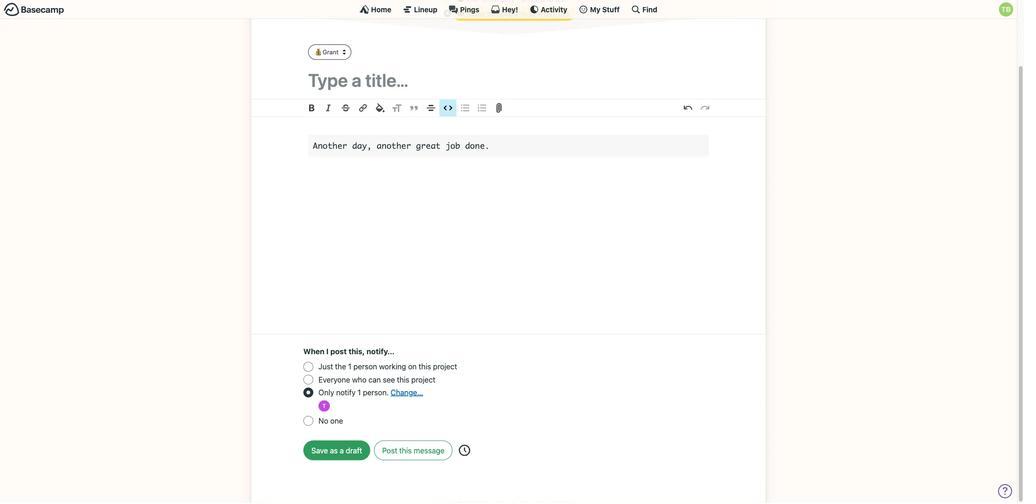 Task type: vqa. For each thing, say whether or not it's contained in the screenshot.
EVERYONE
yes



Task type: locate. For each thing, give the bounding box(es) containing it.
post this message button
[[374, 441, 453, 461]]

pings
[[460, 5, 480, 13]]

project right on at left
[[433, 363, 457, 372]]

another
[[377, 141, 411, 151]]

change… button
[[391, 387, 423, 399]]

0 vertical spatial see
[[530, 9, 542, 18]]

1
[[348, 363, 352, 372], [358, 388, 361, 397]]

0 vertical spatial 1
[[348, 363, 352, 372]]

1 horizontal spatial the
[[487, 9, 498, 18]]

another day, another great job done.
[[313, 141, 490, 151]]

💰
[[315, 49, 321, 56]]

the right 'allow'
[[487, 9, 498, 18]]

💰 grant
[[315, 49, 339, 56]]

this
[[544, 9, 556, 18], [419, 363, 431, 372], [397, 376, 410, 385], [400, 447, 412, 456]]

see down just the 1 person working on this project
[[383, 376, 395, 385]]

a
[[340, 447, 344, 456]]

done.
[[465, 141, 490, 151]]

the
[[487, 9, 498, 18], [335, 363, 346, 372]]

0 horizontal spatial the
[[335, 363, 346, 372]]

person
[[354, 363, 377, 372]]

can
[[369, 376, 381, 385]]

1 down when i post this, notify…
[[348, 363, 352, 372]]

activity link
[[530, 5, 568, 14]]

no
[[319, 417, 328, 426]]

this up change… button
[[397, 376, 410, 385]]

save as a draft
[[312, 447, 362, 456]]

save as a draft button
[[304, 441, 370, 461]]

1 for person.
[[358, 388, 361, 397]]

draft
[[346, 447, 362, 456]]

1 vertical spatial project
[[412, 376, 436, 385]]

1 horizontal spatial see
[[530, 9, 542, 18]]

switch accounts image
[[4, 2, 64, 17]]

the up everyone
[[335, 363, 346, 372]]

no one
[[319, 417, 343, 426]]

lineup link
[[403, 5, 438, 14]]

terry image
[[319, 401, 330, 412]]

client
[[500, 9, 519, 18]]

this right post
[[400, 447, 412, 456]]

1 horizontal spatial 1
[[358, 388, 361, 397]]

day,
[[352, 141, 372, 151]]

see right to
[[530, 9, 542, 18]]

see
[[530, 9, 542, 18], [383, 376, 395, 385]]

schedule this to post later image
[[459, 446, 470, 457]]

person.
[[363, 388, 389, 397]]

save
[[312, 447, 328, 456]]

one
[[330, 417, 343, 426]]

post
[[331, 348, 347, 357]]

tim burton image
[[1000, 2, 1014, 17]]

post
[[382, 447, 398, 456]]

project down on at left
[[412, 376, 436, 385]]

1 down who
[[358, 388, 361, 397]]

💰 grant button
[[308, 45, 351, 60]]

1 vertical spatial 1
[[358, 388, 361, 397]]

1 vertical spatial the
[[335, 363, 346, 372]]

everyone         who can see this project
[[319, 376, 436, 385]]

main element
[[0, 0, 1018, 19]]

my
[[590, 5, 601, 13]]

activity
[[541, 5, 568, 13]]

notify…
[[367, 348, 395, 357]]

everyone
[[319, 376, 350, 385]]

too
[[558, 9, 570, 18]]

the for just
[[335, 363, 346, 372]]

this right on at left
[[419, 363, 431, 372]]

project
[[433, 363, 457, 372], [412, 376, 436, 385]]

hey!
[[502, 5, 518, 13]]

on
[[408, 363, 417, 372]]

great
[[416, 141, 441, 151]]

this inside post this message button
[[400, 447, 412, 456]]

hey! button
[[491, 5, 518, 14]]

0 horizontal spatial 1
[[348, 363, 352, 372]]

0 vertical spatial the
[[487, 9, 498, 18]]

0 horizontal spatial see
[[383, 376, 395, 385]]

1 for person
[[348, 363, 352, 372]]



Task type: describe. For each thing, give the bounding box(es) containing it.
the for allow
[[487, 9, 498, 18]]

Write away… text field
[[280, 117, 738, 323]]

only notify 1 person. change…
[[319, 388, 423, 397]]

this,
[[349, 348, 365, 357]]

another
[[313, 141, 347, 151]]

when i post this, notify…
[[304, 348, 395, 357]]

my stuff button
[[579, 5, 620, 14]]

stuff
[[603, 5, 620, 13]]

find button
[[631, 5, 658, 14]]

just
[[319, 363, 333, 372]]

home link
[[360, 5, 392, 14]]

change…
[[391, 388, 423, 397]]

allow
[[467, 9, 485, 18]]

to
[[521, 9, 528, 18]]

notify
[[336, 388, 356, 397]]

my stuff
[[590, 5, 620, 13]]

only
[[319, 388, 334, 397]]

allow the client to see this too
[[467, 9, 570, 18]]

working
[[379, 363, 406, 372]]

i
[[326, 348, 329, 357]]

pings button
[[449, 5, 480, 14]]

when
[[304, 348, 325, 357]]

as
[[330, 447, 338, 456]]

1 vertical spatial see
[[383, 376, 395, 385]]

message
[[414, 447, 445, 456]]

post this message
[[382, 447, 445, 456]]

0 vertical spatial project
[[433, 363, 457, 372]]

find
[[643, 5, 658, 13]]

Type a title… text field
[[308, 70, 709, 91]]

job
[[446, 141, 460, 151]]

this left 'too'
[[544, 9, 556, 18]]

who
[[352, 376, 367, 385]]

grant
[[323, 49, 339, 56]]

lineup
[[414, 5, 438, 13]]

home
[[371, 5, 392, 13]]

just the 1 person working on this project
[[319, 363, 457, 372]]



